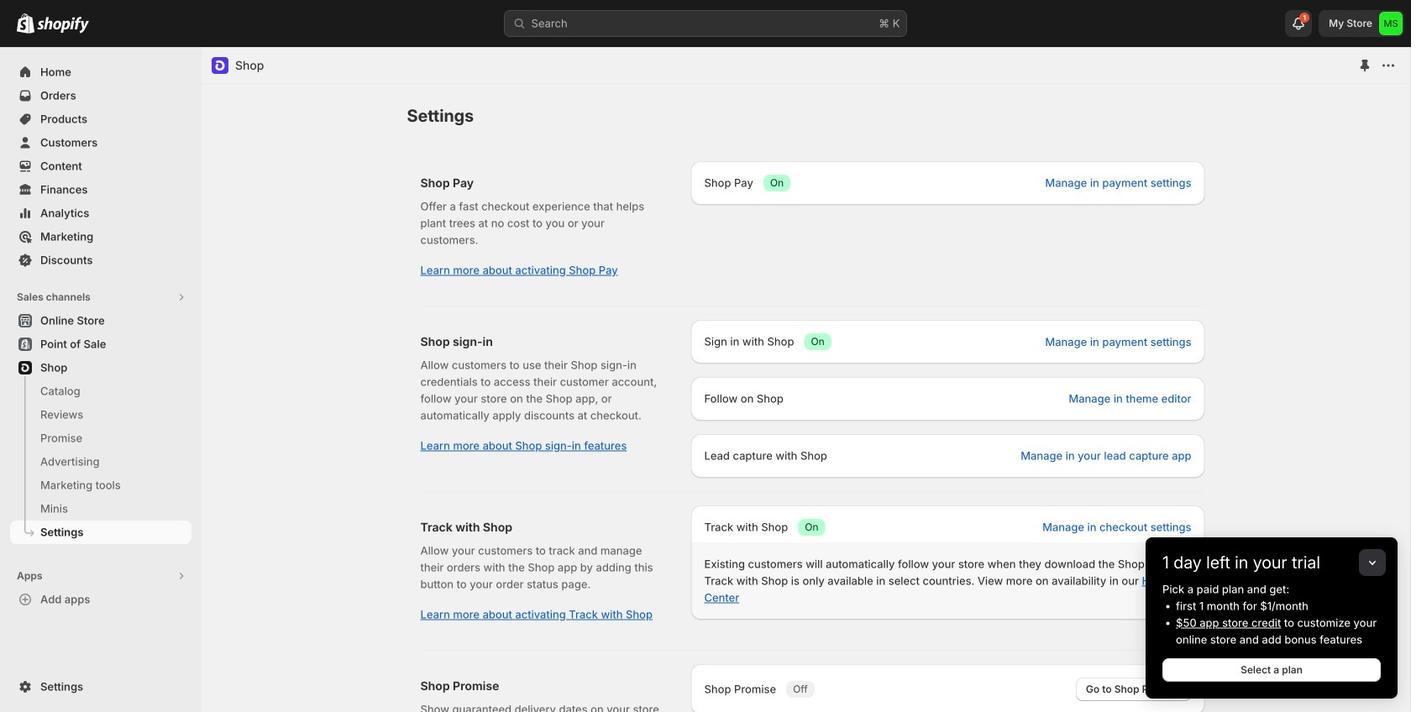 Task type: vqa. For each thing, say whether or not it's contained in the screenshot.
"Icon for Shop"
yes



Task type: locate. For each thing, give the bounding box(es) containing it.
shopify image
[[37, 17, 89, 33]]

fullscreen dialog
[[202, 47, 1410, 712]]



Task type: describe. For each thing, give the bounding box(es) containing it.
my store image
[[1379, 12, 1403, 35]]

icon for shop image
[[212, 57, 228, 74]]

shopify image
[[17, 13, 34, 33]]



